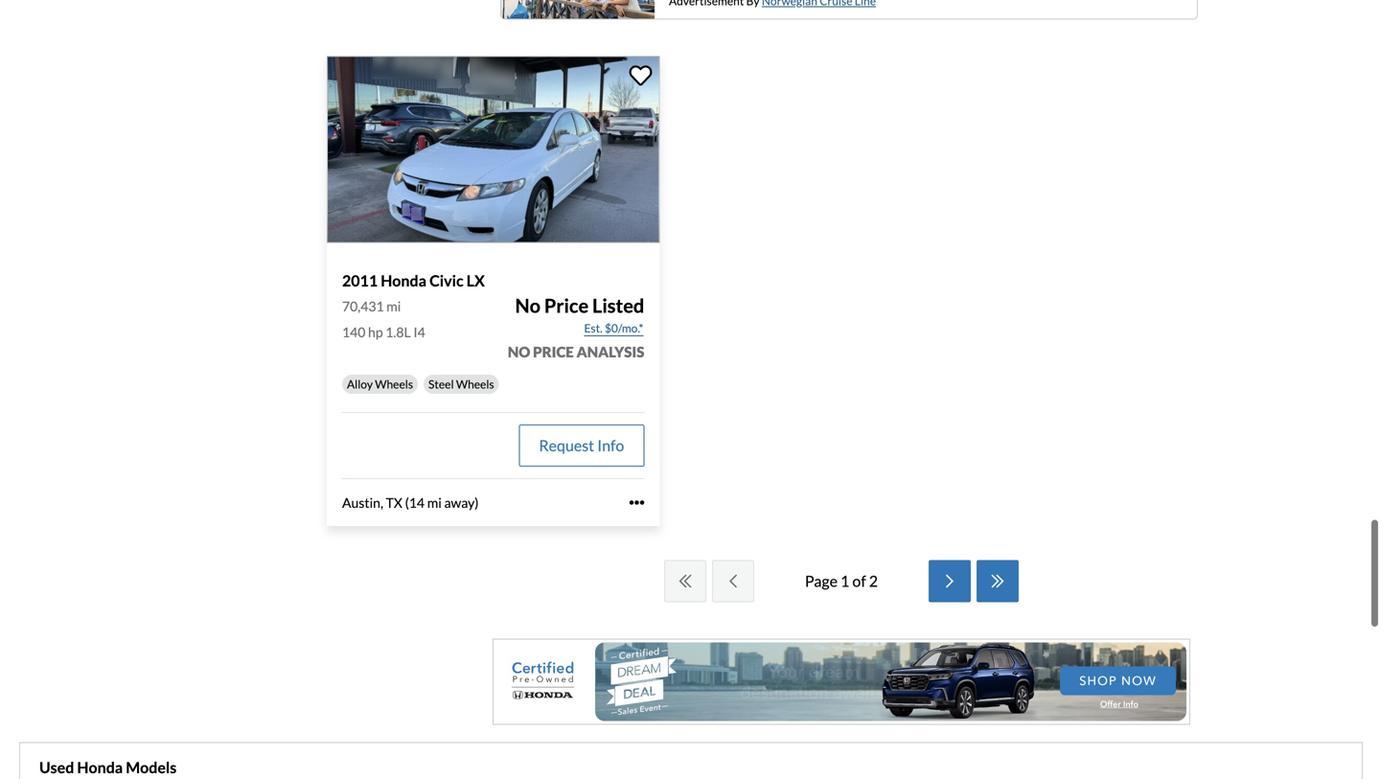 Task type: describe. For each thing, give the bounding box(es) containing it.
austin, tx (14 mi away)
[[342, 494, 479, 511]]

request info button
[[519, 424, 644, 467]]

70,431
[[342, 298, 384, 314]]

1 horizontal spatial mi
[[427, 494, 442, 511]]

ellipsis h image
[[629, 495, 644, 511]]

$0/mo.*
[[605, 321, 643, 335]]

(14
[[405, 494, 425, 511]]

2011 honda civic lx
[[342, 271, 485, 290]]

alloy
[[347, 377, 373, 391]]

austin,
[[342, 494, 383, 511]]

listed
[[592, 294, 644, 317]]

mi inside 70,431 mi 140 hp 1.8l i4
[[387, 298, 401, 314]]

used honda models
[[39, 758, 177, 777]]

tx
[[386, 494, 402, 511]]

no
[[515, 294, 541, 317]]

lx
[[467, 271, 485, 290]]

est. $0/mo.* button
[[583, 319, 644, 338]]

140
[[342, 324, 366, 340]]

no price listed est. $0/mo.* no price analysis
[[508, 294, 644, 360]]

chevron double right image
[[988, 574, 1007, 589]]

request
[[539, 436, 594, 455]]

models
[[126, 758, 177, 777]]

of
[[853, 572, 866, 590]]

price
[[533, 343, 574, 360]]



Task type: vqa. For each thing, say whether or not it's contained in the screenshot.
the mi in the "70,431 Mi 140 Hp 1.8L I4"
yes



Task type: locate. For each thing, give the bounding box(es) containing it.
2011
[[342, 271, 378, 290]]

steel wheels
[[428, 377, 494, 391]]

mi right (14
[[427, 494, 442, 511]]

0 vertical spatial honda
[[381, 271, 427, 290]]

1 horizontal spatial honda
[[381, 271, 427, 290]]

1 vertical spatial honda
[[77, 758, 123, 777]]

0 horizontal spatial honda
[[77, 758, 123, 777]]

wheels for steel wheels
[[456, 377, 494, 391]]

wheels right steel
[[456, 377, 494, 391]]

hp
[[368, 324, 383, 340]]

price
[[544, 294, 589, 317]]

i4
[[413, 324, 425, 340]]

no
[[508, 343, 530, 360]]

mi up 1.8l
[[387, 298, 401, 314]]

2
[[869, 572, 878, 590]]

wheels right alloy
[[375, 377, 413, 391]]

mi
[[387, 298, 401, 314], [427, 494, 442, 511]]

alloy wheels
[[347, 377, 413, 391]]

1 horizontal spatial wheels
[[456, 377, 494, 391]]

honda left civic
[[381, 271, 427, 290]]

used
[[39, 758, 74, 777]]

0 vertical spatial mi
[[387, 298, 401, 314]]

est.
[[584, 321, 603, 335]]

1 wheels from the left
[[375, 377, 413, 391]]

chevron left image
[[724, 574, 743, 589]]

steel
[[428, 377, 454, 391]]

advertisement region
[[493, 639, 1190, 725]]

0 horizontal spatial mi
[[387, 298, 401, 314]]

honda
[[381, 271, 427, 290], [77, 758, 123, 777]]

page
[[805, 572, 838, 590]]

0 horizontal spatial wheels
[[375, 377, 413, 391]]

1 vertical spatial mi
[[427, 494, 442, 511]]

1.8l
[[386, 324, 411, 340]]

2 wheels from the left
[[456, 377, 494, 391]]

info
[[597, 436, 624, 455]]

70,431 mi 140 hp 1.8l i4
[[342, 298, 425, 340]]

honda for used
[[77, 758, 123, 777]]

honda right used
[[77, 758, 123, 777]]

chevron right image
[[940, 574, 960, 589]]

wheels
[[375, 377, 413, 391], [456, 377, 494, 391]]

chevron double left image
[[676, 574, 695, 589]]

page 1 of 2
[[805, 572, 878, 590]]

wheels for alloy wheels
[[375, 377, 413, 391]]

1
[[841, 572, 850, 590]]

away)
[[444, 494, 479, 511]]

honda for 2011
[[381, 271, 427, 290]]

analysis
[[577, 343, 644, 360]]

request info
[[539, 436, 624, 455]]

civic
[[429, 271, 464, 290]]



